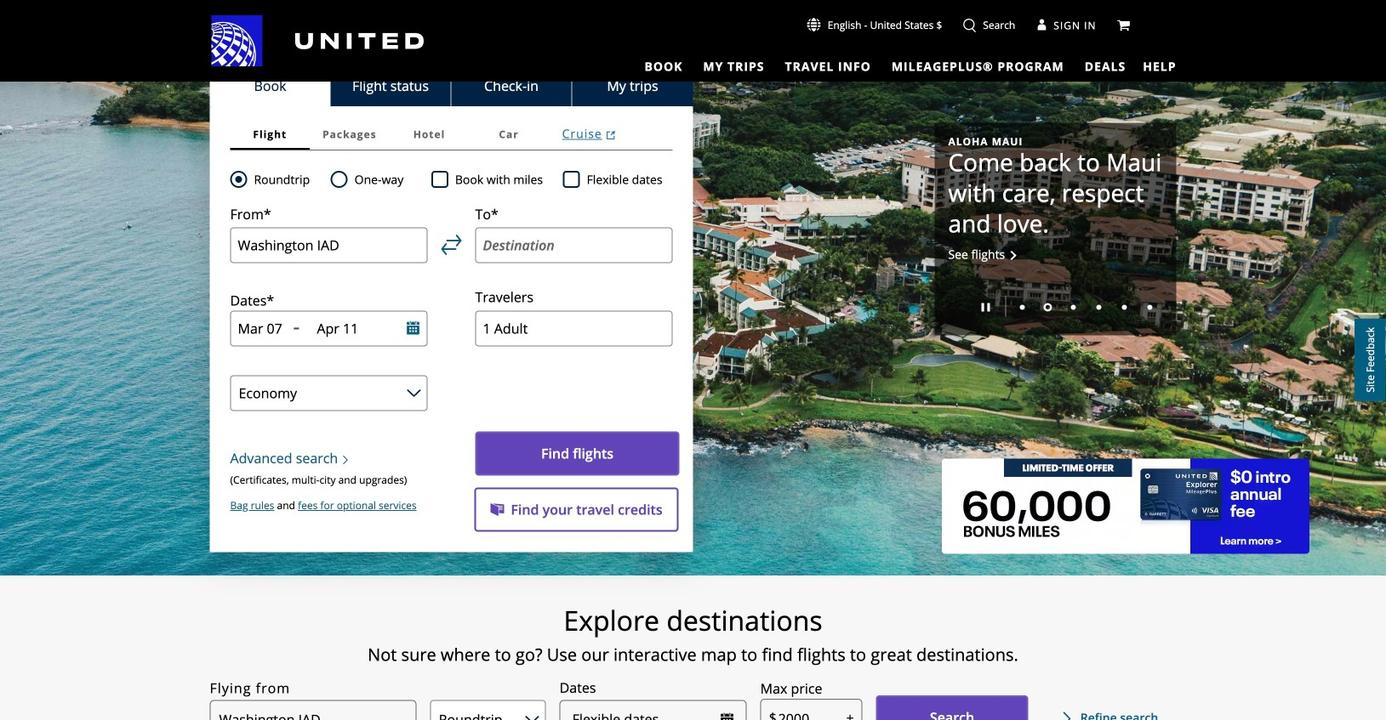 Task type: vqa. For each thing, say whether or not it's contained in the screenshot.
Depart text field
no



Task type: describe. For each thing, give the bounding box(es) containing it.
slide 1 of 6 image
[[1020, 305, 1025, 310]]

slide 2 of 6 image
[[1044, 303, 1052, 312]]

Return text field
[[317, 320, 383, 338]]

currently in english united states	$ enter to change image
[[807, 18, 821, 31]]

slide 4 of 6 image
[[1097, 305, 1102, 310]]

pause image
[[982, 303, 990, 312]]

round trip flight search element
[[247, 169, 310, 190]]

please enter the max price in the input text or tab to access the slider to set the max price. element
[[761, 679, 823, 700]]

carousel buttons element
[[949, 291, 1163, 322]]

flying from element
[[210, 679, 290, 699]]

slide 3 of 6 image
[[1071, 305, 1076, 310]]

explore destinations element
[[112, 604, 1274, 638]]



Task type: locate. For each thing, give the bounding box(es) containing it.
reverse origin and destination image
[[441, 235, 462, 255]]

Flying from text field
[[210, 701, 417, 721]]

None text field
[[761, 700, 863, 721]]

tab list
[[634, 51, 1130, 77], [210, 66, 693, 106], [230, 118, 673, 151]]

not sure where to go? use our interactive map to find flights to great destinations. element
[[112, 645, 1274, 666]]

flexible dates image
[[721, 714, 734, 721]]

view cart, click to view list of recently searched saved trips. image
[[1117, 18, 1131, 32]]

slide 6 of 6 image
[[1148, 305, 1153, 310]]

Departure text field
[[238, 320, 286, 338]]

one way flight search element
[[348, 169, 404, 190]]

united logo link to homepage image
[[211, 15, 424, 66]]

book with miles element
[[431, 169, 563, 190]]

slide 5 of 6 image
[[1122, 305, 1127, 310]]

main content
[[0, 0, 1386, 721]]

Destination text field
[[475, 228, 673, 263]]

Origin text field
[[230, 228, 428, 263]]

navigation
[[0, 14, 1386, 77]]



